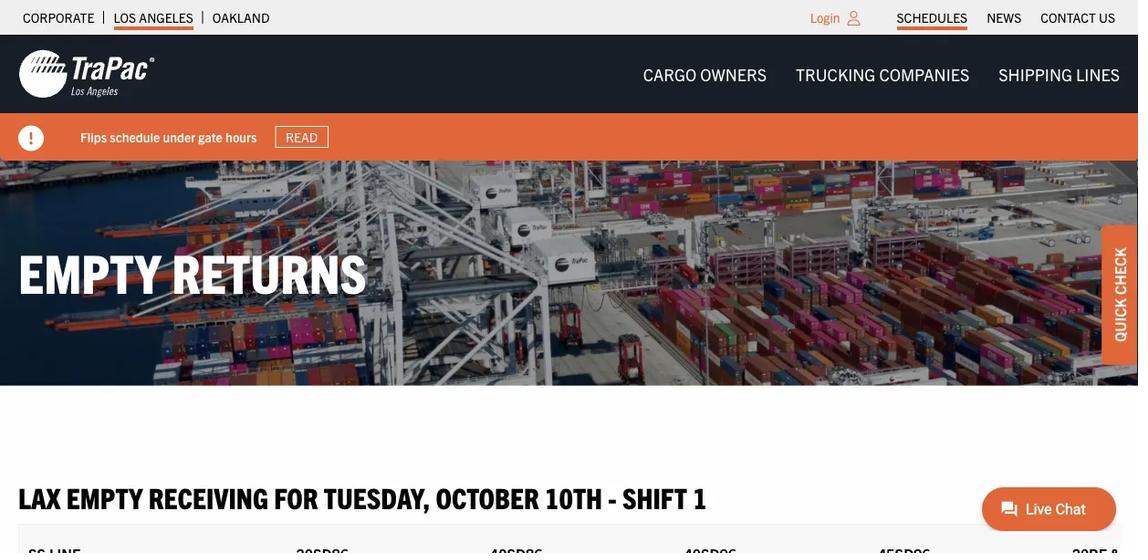 Task type: describe. For each thing, give the bounding box(es) containing it.
menu bar inside banner
[[629, 56, 1135, 92]]

news
[[987, 9, 1022, 26]]

corporate link
[[23, 5, 94, 30]]

returns
[[172, 237, 367, 304]]

hours
[[226, 128, 257, 145]]

corporate
[[23, 9, 94, 26]]

news link
[[987, 5, 1022, 30]]

cargo owners
[[644, 63, 767, 84]]

under
[[163, 128, 196, 145]]

contact us link
[[1041, 5, 1116, 30]]

light image
[[848, 11, 861, 26]]

schedules link
[[897, 5, 968, 30]]

10th
[[545, 479, 603, 515]]

companies
[[880, 63, 970, 84]]

-
[[609, 479, 617, 515]]

october
[[436, 479, 539, 515]]

empty
[[18, 237, 161, 304]]

tuesday,
[[324, 479, 430, 515]]

shift
[[623, 479, 688, 515]]

for
[[274, 479, 318, 515]]

us
[[1100, 9, 1116, 26]]

lax
[[18, 479, 61, 515]]

quick check
[[1111, 248, 1130, 342]]



Task type: vqa. For each thing, say whether or not it's contained in the screenshot.
Trucking Companies
yes



Task type: locate. For each thing, give the bounding box(es) containing it.
los
[[114, 9, 136, 26]]

contact us
[[1041, 9, 1116, 26]]

1
[[693, 479, 708, 515]]

shipping lines link
[[985, 56, 1135, 92]]

quick check link
[[1102, 225, 1139, 365]]

read
[[286, 129, 318, 145]]

contact
[[1041, 9, 1097, 26]]

angeles
[[139, 9, 193, 26]]

receiving
[[149, 479, 268, 515]]

menu bar up the shipping
[[888, 5, 1126, 30]]

0 vertical spatial menu bar
[[888, 5, 1126, 30]]

los angeles link
[[114, 5, 193, 30]]

oakland
[[213, 9, 270, 26]]

login
[[811, 9, 841, 26]]

schedule
[[110, 128, 160, 145]]

empty returns
[[18, 237, 367, 304]]

shipping
[[999, 63, 1073, 84]]

menu bar containing cargo owners
[[629, 56, 1135, 92]]

solid image
[[18, 126, 44, 151]]

menu bar down the light icon on the right top of page
[[629, 56, 1135, 92]]

trucking
[[796, 63, 876, 84]]

oakland link
[[213, 5, 270, 30]]

trucking companies link
[[782, 56, 985, 92]]

trucking companies
[[796, 63, 970, 84]]

lax empty receiving           for tuesday, october 10th              - shift 1
[[18, 479, 708, 515]]

check
[[1111, 248, 1130, 295]]

lines
[[1077, 63, 1121, 84]]

flips schedule under gate hours
[[80, 128, 257, 145]]

banner containing cargo owners
[[0, 35, 1139, 161]]

los angeles image
[[18, 48, 155, 100]]

cargo
[[644, 63, 697, 84]]

empty
[[66, 479, 143, 515]]

flips
[[80, 128, 107, 145]]

1 vertical spatial menu bar
[[629, 56, 1135, 92]]

quick
[[1111, 298, 1130, 342]]

shipping lines
[[999, 63, 1121, 84]]

login link
[[811, 9, 841, 26]]

menu bar
[[888, 5, 1126, 30], [629, 56, 1135, 92]]

read link
[[275, 126, 329, 148]]

los angeles
[[114, 9, 193, 26]]

menu bar containing schedules
[[888, 5, 1126, 30]]

owners
[[701, 63, 767, 84]]

banner
[[0, 35, 1139, 161]]

gate
[[198, 128, 223, 145]]

schedules
[[897, 9, 968, 26]]

cargo owners link
[[629, 56, 782, 92]]



